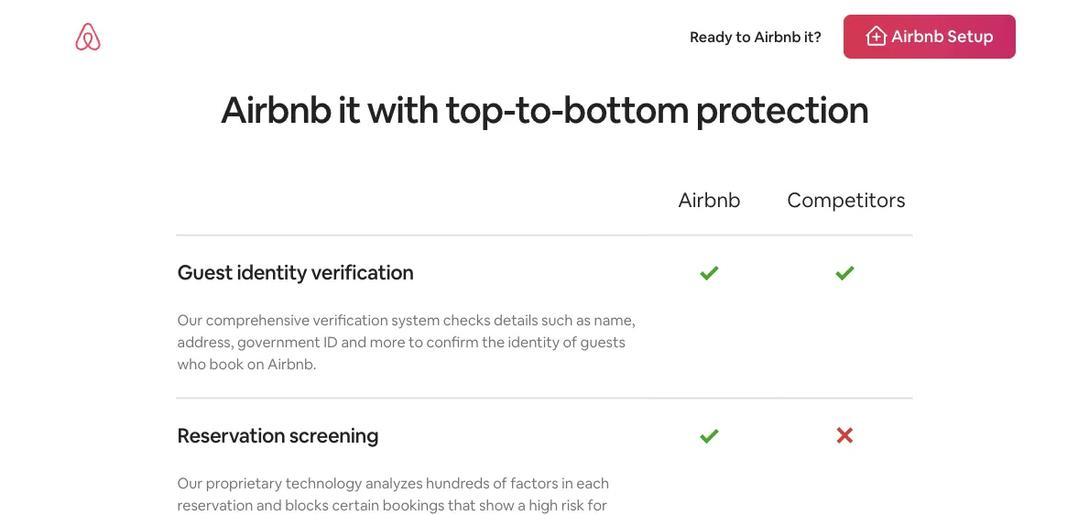 Task type: locate. For each thing, give the bounding box(es) containing it.
1 vertical spatial our
[[177, 474, 203, 493]]

0 horizontal spatial to
[[409, 333, 423, 352]]

book
[[209, 355, 244, 374]]

and right id
[[341, 333, 367, 352]]

airbnb setup
[[892, 26, 994, 47]]

details
[[494, 311, 538, 330]]

1 vertical spatial and
[[257, 496, 282, 515]]

0 vertical spatial verification
[[311, 259, 414, 285]]

of inside our proprietary technology analyzes hundreds of factors in each reservation and blocks certain bookings that show a high risk fo
[[493, 474, 507, 493]]

ready
[[690, 27, 733, 46]]

competitors
[[787, 187, 906, 214]]

1 vertical spatial of
[[493, 474, 507, 493]]

airbnb homepage image
[[73, 22, 103, 51]]

airbnb it with top‑to‑bottom protection
[[220, 86, 869, 134]]

1 our from the top
[[177, 311, 203, 330]]

blocks
[[285, 496, 329, 515]]

1 vertical spatial verification
[[313, 311, 388, 330]]

checks
[[443, 311, 491, 330]]

show
[[479, 496, 515, 515]]

airbnb included image for guest identity verification
[[699, 262, 721, 284]]

of
[[563, 333, 577, 352], [493, 474, 507, 493]]

verification up id
[[313, 311, 388, 330]]

hundreds
[[426, 474, 490, 493]]

of up show
[[493, 474, 507, 493]]

verification for comprehensive
[[313, 311, 388, 330]]

more
[[370, 333, 406, 352]]

guest
[[177, 259, 233, 285]]

1 horizontal spatial identity
[[508, 333, 560, 352]]

airbnb included image
[[699, 262, 721, 284], [699, 425, 721, 447]]

0 vertical spatial our
[[177, 311, 203, 330]]

0 vertical spatial and
[[341, 333, 367, 352]]

to right ready
[[736, 27, 751, 46]]

1 horizontal spatial of
[[563, 333, 577, 352]]

verification
[[311, 259, 414, 285], [313, 311, 388, 330]]

1 airbnb included image from the top
[[699, 262, 721, 284]]

our for our comprehensive verification system checks details such as name, address, government id and more to confirm the identity of guests who book on airbnb.
[[177, 311, 203, 330]]

who
[[177, 355, 206, 374]]

2 airbnb included image from the top
[[699, 425, 721, 447]]

1 horizontal spatial and
[[341, 333, 367, 352]]

and down proprietary at the left bottom
[[257, 496, 282, 515]]

airbnb setup link
[[844, 15, 1016, 59]]

certain
[[332, 496, 380, 515]]

2 our from the top
[[177, 474, 203, 493]]

1 vertical spatial to
[[409, 333, 423, 352]]

0 horizontal spatial of
[[493, 474, 507, 493]]

0 vertical spatial of
[[563, 333, 577, 352]]

our up reservation
[[177, 474, 203, 493]]

identity
[[237, 259, 307, 285], [508, 333, 560, 352]]

to down system
[[409, 333, 423, 352]]

our inside our proprietary technology analyzes hundreds of factors in each reservation and blocks certain bookings that show a high risk fo
[[177, 474, 203, 493]]

protection
[[696, 86, 869, 134]]

our inside our comprehensive verification system checks details such as name, address, government id and more to confirm the identity of guests who book on airbnb.
[[177, 311, 203, 330]]

airbnb
[[892, 26, 945, 47], [754, 27, 801, 46], [220, 86, 332, 134], [678, 187, 741, 214]]

name,
[[594, 311, 636, 330]]

competitors included image
[[834, 262, 856, 284]]

our up address,
[[177, 311, 203, 330]]

such
[[542, 311, 573, 330]]

our for our proprietary technology analyzes hundreds of factors in each reservation and blocks certain bookings that show a high risk fo
[[177, 474, 203, 493]]

verification up system
[[311, 259, 414, 285]]

our
[[177, 311, 203, 330], [177, 474, 203, 493]]

competitors not included image
[[834, 425, 856, 447]]

confirm
[[427, 333, 479, 352]]

1 vertical spatial airbnb included image
[[699, 425, 721, 447]]

identity up comprehensive
[[237, 259, 307, 285]]

identity down details
[[508, 333, 560, 352]]

and
[[341, 333, 367, 352], [257, 496, 282, 515]]

ready to airbnb it?
[[690, 27, 822, 46]]

identity inside our comprehensive verification system checks details such as name, address, government id and more to confirm the identity of guests who book on airbnb.
[[508, 333, 560, 352]]

verification inside our comprehensive verification system checks details such as name, address, government id and more to confirm the identity of guests who book on airbnb.
[[313, 311, 388, 330]]

airbnb for airbnb setup
[[892, 26, 945, 47]]

the
[[482, 333, 505, 352]]

0 horizontal spatial and
[[257, 496, 282, 515]]

0 vertical spatial to
[[736, 27, 751, 46]]

of down such
[[563, 333, 577, 352]]

0 horizontal spatial identity
[[237, 259, 307, 285]]

to
[[736, 27, 751, 46], [409, 333, 423, 352]]

analyzes
[[366, 474, 423, 493]]

0 vertical spatial airbnb included image
[[699, 262, 721, 284]]

1 vertical spatial identity
[[508, 333, 560, 352]]

a
[[518, 496, 526, 515]]

each
[[577, 474, 609, 493]]

verification for identity
[[311, 259, 414, 285]]



Task type: describe. For each thing, give the bounding box(es) containing it.
airbnb included image for reservation screening
[[699, 425, 721, 447]]

government
[[237, 333, 321, 352]]

reservation screening
[[177, 422, 379, 449]]

reservation
[[177, 496, 253, 515]]

technology
[[286, 474, 362, 493]]

it?
[[805, 27, 822, 46]]

on
[[247, 355, 264, 374]]

setup
[[948, 26, 994, 47]]

our proprietary technology analyzes hundreds of factors in each reservation and blocks certain bookings that show a high risk fo
[[177, 474, 609, 515]]

with
[[367, 86, 439, 134]]

id
[[324, 333, 338, 352]]

airbnb for airbnb
[[678, 187, 741, 214]]

proprietary
[[206, 474, 282, 493]]

reservation
[[177, 422, 285, 449]]

of inside our comprehensive verification system checks details such as name, address, government id and more to confirm the identity of guests who book on airbnb.
[[563, 333, 577, 352]]

airbnb for airbnb it with top‑to‑bottom protection
[[220, 86, 332, 134]]

address,
[[177, 333, 234, 352]]

0 vertical spatial identity
[[237, 259, 307, 285]]

as
[[576, 311, 591, 330]]

top‑to‑bottom
[[446, 86, 689, 134]]

in
[[562, 474, 574, 493]]

high
[[529, 496, 558, 515]]

and inside our comprehensive verification system checks details such as name, address, government id and more to confirm the identity of guests who book on airbnb.
[[341, 333, 367, 352]]

bookings
[[383, 496, 445, 515]]

our comprehensive verification system checks details such as name, address, government id and more to confirm the identity of guests who book on airbnb.
[[177, 311, 636, 374]]

guest identity verification
[[177, 259, 414, 285]]

1 horizontal spatial to
[[736, 27, 751, 46]]

to inside our comprehensive verification system checks details such as name, address, government id and more to confirm the identity of guests who book on airbnb.
[[409, 333, 423, 352]]

guests
[[581, 333, 626, 352]]

that
[[448, 496, 476, 515]]

screening
[[289, 422, 379, 449]]

risk
[[561, 496, 585, 515]]

it
[[338, 86, 360, 134]]

system
[[392, 311, 440, 330]]

airbnb.
[[268, 355, 317, 374]]

factors
[[511, 474, 559, 493]]

comprehensive
[[206, 311, 310, 330]]

and inside our proprietary technology analyzes hundreds of factors in each reservation and blocks certain bookings that show a high risk fo
[[257, 496, 282, 515]]



Task type: vqa. For each thing, say whether or not it's contained in the screenshot.
the left identity
yes



